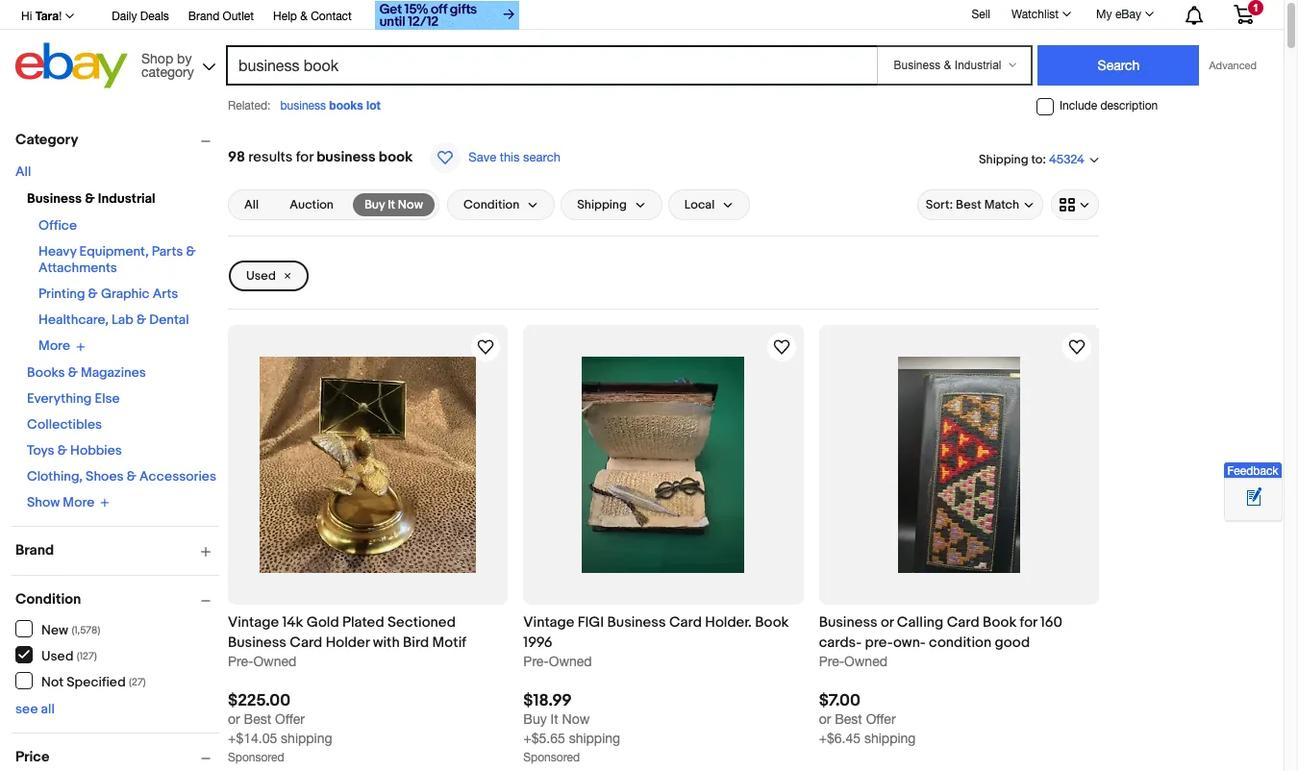 Task type: describe. For each thing, give the bounding box(es) containing it.
offer for $7.00
[[866, 711, 896, 727]]

vintage for $225.00
[[228, 614, 279, 632]]

sort:
[[926, 197, 953, 213]]

healthcare,
[[38, 312, 109, 328]]

books & magazines link
[[27, 364, 146, 380]]

vintage 14k gold plated sectioned business card holder with bird motif pre-owned
[[228, 614, 467, 670]]

owned inside vintage 14k gold plated sectioned business card holder with bird motif pre-owned
[[253, 654, 297, 670]]

printing & graphic arts link
[[38, 286, 178, 302]]

condition
[[929, 634, 992, 653]]

business or calling card book for 160 cards- pre-own- condition good link
[[819, 613, 1099, 653]]

category button
[[15, 131, 219, 149]]

owned inside business or calling card book for 160 cards- pre-own- condition good pre-owned
[[845, 654, 888, 670]]

& right toys
[[57, 442, 67, 458]]

price button
[[15, 748, 219, 767]]

shop by category button
[[133, 43, 219, 84]]

condition for the top condition dropdown button
[[464, 197, 520, 213]]

motif
[[432, 634, 467, 653]]

figi
[[578, 614, 604, 632]]

$225.00 or best offer +$14.05 shipping
[[228, 691, 332, 746]]

category
[[141, 64, 194, 79]]

now inside $18.99 buy it now +$5.65 shipping
[[562, 711, 590, 727]]

dental
[[149, 312, 189, 328]]

used for used
[[246, 268, 276, 284]]

Search for anything text field
[[229, 47, 874, 84]]

watchlist
[[1012, 8, 1059, 21]]

or for business
[[881, 614, 894, 632]]

hobbies
[[70, 442, 122, 458]]

vintage figi business card holder. book 1996 image
[[582, 357, 745, 573]]

(1,578)
[[72, 624, 100, 636]]

price
[[15, 748, 49, 767]]

business inside business or calling card book for 160 cards- pre-own- condition good pre-owned
[[819, 614, 878, 632]]

books & magazines everything else collectibles toys & hobbies clothing, shoes & accessories
[[27, 364, 216, 484]]

watchlist link
[[1001, 3, 1080, 26]]

ebay
[[1116, 8, 1142, 21]]

to
[[1032, 152, 1043, 167]]

pre-
[[865, 634, 894, 653]]

good
[[995, 634, 1030, 653]]

shop by category
[[141, 51, 194, 79]]

1 vertical spatial business
[[317, 148, 376, 166]]

clothing,
[[27, 468, 83, 484]]

more inside button
[[38, 338, 70, 354]]

industrial
[[98, 190, 156, 207]]

for inside business or calling card book for 160 cards- pre-own- condition good pre-owned
[[1020, 614, 1038, 632]]

book inside business or calling card book for 160 cards- pre-own- condition good pre-owned
[[983, 614, 1017, 632]]

now inside text field
[[398, 197, 423, 213]]

& down attachments
[[88, 286, 98, 302]]

auction link
[[278, 193, 345, 216]]

magazines
[[81, 364, 146, 380]]

+$6.45
[[819, 731, 861, 746]]

hi tara !
[[21, 9, 62, 23]]

98
[[228, 148, 245, 166]]

collectibles link
[[27, 416, 102, 432]]

pre- inside business or calling card book for 160 cards- pre-own- condition good pre-owned
[[819, 654, 845, 670]]

sort: best match
[[926, 197, 1020, 213]]

advanced
[[1210, 60, 1257, 71]]

vintage 14k gold plated sectioned business card holder with bird motif heading
[[228, 614, 467, 653]]

used link
[[229, 261, 309, 291]]

see all button
[[15, 701, 55, 718]]

outlet
[[223, 10, 254, 23]]

vintage for $18.99
[[524, 614, 575, 632]]

arts
[[153, 286, 178, 302]]

& right the shoes on the bottom left
[[127, 468, 137, 484]]

card for $18.99
[[669, 614, 702, 632]]

:
[[1043, 152, 1047, 167]]

match
[[985, 197, 1020, 213]]

card for $7.00
[[947, 614, 980, 632]]

owned inside vintage figi business card holder. book 1996 pre-owned
[[549, 654, 592, 670]]

results
[[248, 148, 293, 166]]

watch vintage figi business card holder. book 1996 image
[[770, 336, 793, 359]]

0 vertical spatial all link
[[15, 164, 31, 180]]

vintage figi business card holder. book 1996 link
[[524, 613, 804, 653]]

book
[[379, 148, 413, 166]]

or for $225.00
[[228, 711, 240, 727]]

business or calling card book for 160 cards- pre-own- condition good image
[[898, 357, 1020, 573]]

books
[[329, 98, 363, 113]]

tara
[[35, 9, 59, 23]]

feedback
[[1228, 465, 1279, 478]]

business inside vintage 14k gold plated sectioned business card holder with bird motif pre-owned
[[228, 634, 287, 653]]

by
[[177, 51, 192, 66]]

my ebay
[[1097, 8, 1142, 21]]

help & contact
[[273, 10, 352, 23]]

shipping for shipping
[[577, 197, 627, 213]]

see all
[[15, 701, 55, 718]]

search
[[523, 150, 561, 164]]

+$5.65
[[524, 731, 565, 746]]

1 link
[[1223, 0, 1266, 28]]

bird
[[403, 634, 429, 653]]

attachments
[[38, 260, 117, 276]]

vintage figi business card holder. book 1996 heading
[[524, 614, 789, 653]]

lot
[[367, 98, 381, 113]]

(27)
[[129, 676, 146, 688]]

clothing, shoes & accessories link
[[27, 468, 216, 484]]

include
[[1060, 99, 1098, 113]]

+$14.05
[[228, 731, 277, 746]]

include description
[[1060, 99, 1158, 113]]

brand for brand
[[15, 542, 54, 560]]

vintage 14k gold plated sectioned business card holder with bird motif image
[[260, 357, 476, 573]]

1 vertical spatial all link
[[233, 193, 270, 216]]

daily deals
[[112, 10, 169, 23]]

watch vintage 14k gold plated sectioned business card holder with bird motif image
[[475, 336, 498, 359]]

related:
[[228, 99, 271, 113]]

else
[[95, 390, 120, 406]]

best for $225.00
[[244, 711, 271, 727]]

help
[[273, 10, 297, 23]]

160
[[1041, 614, 1063, 632]]

0 vertical spatial condition button
[[447, 190, 555, 220]]

$7.00
[[819, 691, 861, 710]]

all for bottom all link
[[244, 197, 259, 213]]

(127)
[[77, 650, 97, 662]]

brand button
[[15, 542, 219, 560]]

& right parts
[[186, 243, 196, 260]]

shipping button
[[561, 190, 663, 220]]

office heavy equipment, parts & attachments printing & graphic arts healthcare, lab & dental
[[38, 217, 196, 328]]

main content containing $225.00
[[220, 122, 1107, 771]]

daily deals link
[[112, 7, 169, 28]]

listing options selector. gallery view selected. image
[[1060, 197, 1091, 213]]

with
[[373, 634, 400, 653]]

toys
[[27, 442, 54, 458]]

help & contact link
[[273, 7, 352, 28]]

heavy
[[38, 243, 76, 260]]

my
[[1097, 8, 1113, 21]]



Task type: locate. For each thing, give the bounding box(es) containing it.
1 horizontal spatial it
[[551, 711, 559, 727]]

business down 14k
[[228, 634, 287, 653]]

used for used (127)
[[41, 648, 74, 664]]

0 horizontal spatial owned
[[253, 654, 297, 670]]

all for all link to the top
[[15, 164, 31, 180]]

buy
[[365, 197, 385, 213], [524, 711, 547, 727]]

1 shipping from the left
[[281, 731, 332, 746]]

brand left outlet
[[188, 10, 220, 23]]

0 vertical spatial all
[[15, 164, 31, 180]]

0 vertical spatial for
[[296, 148, 313, 166]]

more button
[[38, 338, 86, 354]]

own-
[[894, 634, 926, 653]]

shipping for $7.00
[[865, 731, 916, 746]]

main content
[[220, 122, 1107, 771]]

card inside vintage figi business card holder. book 1996 pre-owned
[[669, 614, 702, 632]]

best down $7.00
[[835, 711, 863, 727]]

printing
[[38, 286, 85, 302]]

98 results for business book
[[228, 148, 413, 166]]

pre- down 1996
[[524, 654, 549, 670]]

vintage inside vintage 14k gold plated sectioned business card holder with bird motif pre-owned
[[228, 614, 279, 632]]

1 vertical spatial condition button
[[15, 591, 219, 609]]

for right results
[[296, 148, 313, 166]]

it down book
[[388, 197, 395, 213]]

1 vertical spatial it
[[551, 711, 559, 727]]

0 vertical spatial it
[[388, 197, 395, 213]]

sell link
[[963, 7, 999, 21]]

business right figi
[[608, 614, 666, 632]]

shipping for $18.99
[[569, 731, 621, 746]]

brand inside account navigation
[[188, 10, 220, 23]]

brand
[[188, 10, 220, 23], [15, 542, 54, 560]]

or down $7.00
[[819, 711, 831, 727]]

buy it now link
[[353, 193, 435, 216]]

1 horizontal spatial offer
[[866, 711, 896, 727]]

0 horizontal spatial shipping
[[281, 731, 332, 746]]

it down $18.99
[[551, 711, 559, 727]]

or for $7.00
[[819, 711, 831, 727]]

or up pre-
[[881, 614, 894, 632]]

& left industrial
[[85, 190, 95, 207]]

collectibles
[[27, 416, 102, 432]]

more up books
[[38, 338, 70, 354]]

brand outlet link
[[188, 7, 254, 28]]

all
[[41, 701, 55, 718]]

pre- down cards-
[[819, 654, 845, 670]]

save this search
[[469, 150, 561, 164]]

it inside text field
[[388, 197, 395, 213]]

business left book
[[317, 148, 376, 166]]

business up cards-
[[819, 614, 878, 632]]

shop by category banner
[[11, 0, 1269, 93]]

offer
[[275, 711, 305, 727], [866, 711, 896, 727]]

new
[[41, 622, 68, 638]]

business & industrial
[[27, 190, 156, 207]]

3 pre- from the left
[[819, 654, 845, 670]]

local
[[685, 197, 715, 213]]

1 horizontal spatial book
[[983, 614, 1017, 632]]

vintage
[[228, 614, 279, 632], [524, 614, 575, 632]]

book right holder.
[[755, 614, 789, 632]]

or inside business or calling card book for 160 cards- pre-own- condition good pre-owned
[[881, 614, 894, 632]]

everything else link
[[27, 390, 120, 406]]

none submit inside shop by category banner
[[1038, 45, 1200, 86]]

sell
[[972, 7, 991, 21]]

new (1,578)
[[41, 622, 100, 638]]

card inside business or calling card book for 160 cards- pre-own- condition good pre-owned
[[947, 614, 980, 632]]

0 vertical spatial shipping
[[979, 152, 1029, 167]]

0 horizontal spatial all
[[15, 164, 31, 180]]

owned
[[253, 654, 297, 670], [549, 654, 592, 670], [845, 654, 888, 670]]

description
[[1101, 99, 1158, 113]]

buy inside text field
[[365, 197, 385, 213]]

0 horizontal spatial or
[[228, 711, 240, 727]]

0 horizontal spatial best
[[244, 711, 271, 727]]

offer inside $7.00 or best offer +$6.45 shipping
[[866, 711, 896, 727]]

0 horizontal spatial condition button
[[15, 591, 219, 609]]

best down $225.00
[[244, 711, 271, 727]]

for
[[296, 148, 313, 166], [1020, 614, 1038, 632]]

local button
[[668, 190, 751, 220]]

1 vertical spatial all
[[244, 197, 259, 213]]

buy down book
[[365, 197, 385, 213]]

2 horizontal spatial pre-
[[819, 654, 845, 670]]

1 horizontal spatial shipping
[[569, 731, 621, 746]]

3 owned from the left
[[845, 654, 888, 670]]

1 vertical spatial brand
[[15, 542, 54, 560]]

1 horizontal spatial brand
[[188, 10, 220, 23]]

for left 160
[[1020, 614, 1038, 632]]

0 horizontal spatial book
[[755, 614, 789, 632]]

1 vintage from the left
[[228, 614, 279, 632]]

owned down pre-
[[845, 654, 888, 670]]

it inside $18.99 buy it now +$5.65 shipping
[[551, 711, 559, 727]]

business up office
[[27, 190, 82, 207]]

sort: best match button
[[917, 190, 1044, 220]]

0 vertical spatial condition
[[464, 197, 520, 213]]

books
[[27, 364, 65, 380]]

show
[[27, 494, 60, 511]]

brand down show
[[15, 542, 54, 560]]

buy inside $18.99 buy it now +$5.65 shipping
[[524, 711, 547, 727]]

best inside $7.00 or best offer +$6.45 shipping
[[835, 711, 863, 727]]

more inside button
[[63, 494, 94, 511]]

0 horizontal spatial for
[[296, 148, 313, 166]]

all down the category at the top left
[[15, 164, 31, 180]]

save
[[469, 150, 497, 164]]

1 horizontal spatial used
[[246, 268, 276, 284]]

card
[[669, 614, 702, 632], [947, 614, 980, 632], [290, 634, 323, 653]]

shipping inside $7.00 or best offer +$6.45 shipping
[[865, 731, 916, 746]]

2 book from the left
[[983, 614, 1017, 632]]

specified
[[67, 674, 126, 690]]

1 offer from the left
[[275, 711, 305, 727]]

show more button
[[27, 494, 110, 511]]

more right show
[[63, 494, 94, 511]]

1 horizontal spatial pre-
[[524, 654, 549, 670]]

2 owned from the left
[[549, 654, 592, 670]]

1 horizontal spatial owned
[[549, 654, 592, 670]]

1 horizontal spatial buy
[[524, 711, 547, 727]]

or inside $225.00 or best offer +$14.05 shipping
[[228, 711, 240, 727]]

all link
[[15, 164, 31, 180], [233, 193, 270, 216]]

best inside $225.00 or best offer +$14.05 shipping
[[244, 711, 271, 727]]

sectioned
[[388, 614, 456, 632]]

1 horizontal spatial best
[[835, 711, 863, 727]]

2 vintage from the left
[[524, 614, 575, 632]]

1 horizontal spatial shipping
[[979, 152, 1029, 167]]

used inside used link
[[246, 268, 276, 284]]

45324
[[1049, 152, 1085, 168]]

2 horizontal spatial card
[[947, 614, 980, 632]]

0 horizontal spatial vintage
[[228, 614, 279, 632]]

&
[[300, 10, 308, 23], [85, 190, 95, 207], [186, 243, 196, 260], [88, 286, 98, 302], [136, 312, 146, 328], [68, 364, 78, 380], [57, 442, 67, 458], [127, 468, 137, 484]]

pre- up $225.00
[[228, 654, 253, 670]]

0 horizontal spatial condition
[[15, 591, 81, 609]]

all inside main content
[[244, 197, 259, 213]]

0 horizontal spatial card
[[290, 634, 323, 653]]

shipping for $225.00
[[281, 731, 332, 746]]

pre-
[[228, 654, 253, 670], [524, 654, 549, 670], [819, 654, 845, 670]]

0 horizontal spatial now
[[398, 197, 423, 213]]

shipping inside $18.99 buy it now +$5.65 shipping
[[569, 731, 621, 746]]

best inside dropdown button
[[956, 197, 982, 213]]

best right the sort:
[[956, 197, 982, 213]]

1
[[1253, 2, 1259, 13]]

$18.99 buy it now +$5.65 shipping
[[524, 691, 621, 746]]

offer inside $225.00 or best offer +$14.05 shipping
[[275, 711, 305, 727]]

0 horizontal spatial offer
[[275, 711, 305, 727]]

shipping right +$5.65
[[569, 731, 621, 746]]

1 pre- from the left
[[228, 654, 253, 670]]

buy up +$5.65
[[524, 711, 547, 727]]

condition button down save this search button
[[447, 190, 555, 220]]

business
[[280, 99, 326, 113], [317, 148, 376, 166]]

holder
[[326, 634, 370, 653]]

condition up new
[[15, 591, 81, 609]]

office link
[[38, 217, 77, 234]]

show more
[[27, 494, 94, 511]]

owned up $225.00
[[253, 654, 297, 670]]

& right help on the top of page
[[300, 10, 308, 23]]

condition for condition dropdown button to the left
[[15, 591, 81, 609]]

business inside related: business books lot
[[280, 99, 326, 113]]

card inside vintage 14k gold plated sectioned business card holder with bird motif pre-owned
[[290, 634, 323, 653]]

1 vertical spatial now
[[562, 711, 590, 727]]

accessories
[[140, 468, 216, 484]]

shipping for shipping to : 45324
[[979, 152, 1029, 167]]

more
[[38, 338, 70, 354], [63, 494, 94, 511]]

parts
[[152, 243, 183, 260]]

used (127)
[[41, 648, 97, 664]]

watch business or calling card book for 160 cards- pre-own- condition good image
[[1066, 336, 1089, 359]]

condition down save this search button
[[464, 197, 520, 213]]

0 horizontal spatial buy
[[365, 197, 385, 213]]

owned down 1996
[[549, 654, 592, 670]]

1 vertical spatial condition
[[15, 591, 81, 609]]

0 vertical spatial used
[[246, 268, 276, 284]]

pre- inside vintage 14k gold plated sectioned business card holder with bird motif pre-owned
[[228, 654, 253, 670]]

2 horizontal spatial shipping
[[865, 731, 916, 746]]

shipping right the +$6.45
[[865, 731, 916, 746]]

book up "good" at the right of the page
[[983, 614, 1017, 632]]

vintage left 14k
[[228, 614, 279, 632]]

vintage up 1996
[[524, 614, 575, 632]]

or up +$14.05
[[228, 711, 240, 727]]

or
[[881, 614, 894, 632], [228, 711, 240, 727], [819, 711, 831, 727]]

all link down 98
[[233, 193, 270, 216]]

gold
[[307, 614, 339, 632]]

card left holder.
[[669, 614, 702, 632]]

healthcare, lab & dental link
[[38, 312, 189, 328]]

offer for $225.00
[[275, 711, 305, 727]]

0 horizontal spatial pre-
[[228, 654, 253, 670]]

1 vertical spatial for
[[1020, 614, 1038, 632]]

brand for brand outlet
[[188, 10, 220, 23]]

or inside $7.00 or best offer +$6.45 shipping
[[819, 711, 831, 727]]

3 shipping from the left
[[865, 731, 916, 746]]

& up everything else link
[[68, 364, 78, 380]]

holder.
[[705, 614, 752, 632]]

business
[[27, 190, 82, 207], [608, 614, 666, 632], [819, 614, 878, 632], [228, 634, 287, 653]]

0 horizontal spatial shipping
[[577, 197, 627, 213]]

see
[[15, 701, 38, 718]]

1 horizontal spatial card
[[669, 614, 702, 632]]

shipping
[[281, 731, 332, 746], [569, 731, 621, 746], [865, 731, 916, 746]]

all down 98
[[244, 197, 259, 213]]

now
[[398, 197, 423, 213], [562, 711, 590, 727]]

category
[[15, 131, 78, 149]]

condition button up (1,578)
[[15, 591, 219, 609]]

equipment,
[[79, 243, 149, 260]]

all link down the category at the top left
[[15, 164, 31, 180]]

advanced link
[[1200, 46, 1267, 85]]

card up condition
[[947, 614, 980, 632]]

1 vertical spatial used
[[41, 648, 74, 664]]

0 horizontal spatial it
[[388, 197, 395, 213]]

1 horizontal spatial now
[[562, 711, 590, 727]]

1 horizontal spatial vintage
[[524, 614, 575, 632]]

condition inside dropdown button
[[464, 197, 520, 213]]

0 horizontal spatial used
[[41, 648, 74, 664]]

0 vertical spatial business
[[280, 99, 326, 113]]

0 horizontal spatial brand
[[15, 542, 54, 560]]

1 horizontal spatial condition
[[464, 197, 520, 213]]

vintage inside vintage figi business card holder. book 1996 pre-owned
[[524, 614, 575, 632]]

now down $18.99
[[562, 711, 590, 727]]

shipping inside dropdown button
[[577, 197, 627, 213]]

1 book from the left
[[755, 614, 789, 632]]

pre- inside vintage figi business card holder. book 1996 pre-owned
[[524, 654, 549, 670]]

shop
[[141, 51, 173, 66]]

$18.99
[[524, 691, 572, 710]]

1 horizontal spatial for
[[1020, 614, 1038, 632]]

1996
[[524, 634, 553, 653]]

& inside account navigation
[[300, 10, 308, 23]]

2 shipping from the left
[[569, 731, 621, 746]]

Buy It Now selected text field
[[365, 196, 423, 214]]

business or calling card book for 160 cards- pre-own- condition good heading
[[819, 614, 1063, 653]]

& right lab at the top of page
[[136, 312, 146, 328]]

now down book
[[398, 197, 423, 213]]

shipping inside shipping to : 45324
[[979, 152, 1029, 167]]

1 vertical spatial shipping
[[577, 197, 627, 213]]

business left the books
[[280, 99, 326, 113]]

0 horizontal spatial all link
[[15, 164, 31, 180]]

best for $7.00
[[835, 711, 863, 727]]

1 horizontal spatial all
[[244, 197, 259, 213]]

get an extra 15% off image
[[375, 1, 519, 30]]

shoes
[[86, 468, 124, 484]]

0 vertical spatial more
[[38, 338, 70, 354]]

1 horizontal spatial all link
[[233, 193, 270, 216]]

2 horizontal spatial best
[[956, 197, 982, 213]]

used
[[246, 268, 276, 284], [41, 648, 74, 664]]

shipping right +$14.05
[[281, 731, 332, 746]]

offer down pre-
[[866, 711, 896, 727]]

0 vertical spatial brand
[[188, 10, 220, 23]]

1 vertical spatial buy
[[524, 711, 547, 727]]

0 vertical spatial buy
[[365, 197, 385, 213]]

business inside vintage figi business card holder. book 1996 pre-owned
[[608, 614, 666, 632]]

None submit
[[1038, 45, 1200, 86]]

2 horizontal spatial or
[[881, 614, 894, 632]]

1 vertical spatial more
[[63, 494, 94, 511]]

offer down $225.00
[[275, 711, 305, 727]]

vintage figi business card holder. book 1996 pre-owned
[[524, 614, 789, 670]]

card down 14k
[[290, 634, 323, 653]]

account navigation
[[11, 0, 1269, 33]]

1 owned from the left
[[253, 654, 297, 670]]

2 pre- from the left
[[524, 654, 549, 670]]

book
[[755, 614, 789, 632], [983, 614, 1017, 632]]

all
[[15, 164, 31, 180], [244, 197, 259, 213]]

book inside vintage figi business card holder. book 1996 pre-owned
[[755, 614, 789, 632]]

office
[[38, 217, 77, 234]]

plated
[[342, 614, 384, 632]]

shipping to : 45324
[[979, 152, 1085, 168]]

my ebay link
[[1086, 3, 1163, 26]]

0 vertical spatial now
[[398, 197, 423, 213]]

save this search button
[[424, 141, 566, 174]]

1 horizontal spatial or
[[819, 711, 831, 727]]

2 offer from the left
[[866, 711, 896, 727]]

1 horizontal spatial condition button
[[447, 190, 555, 220]]

shipping inside $225.00 or best offer +$14.05 shipping
[[281, 731, 332, 746]]

2 horizontal spatial owned
[[845, 654, 888, 670]]



Task type: vqa. For each thing, say whether or not it's contained in the screenshot.
selected
no



